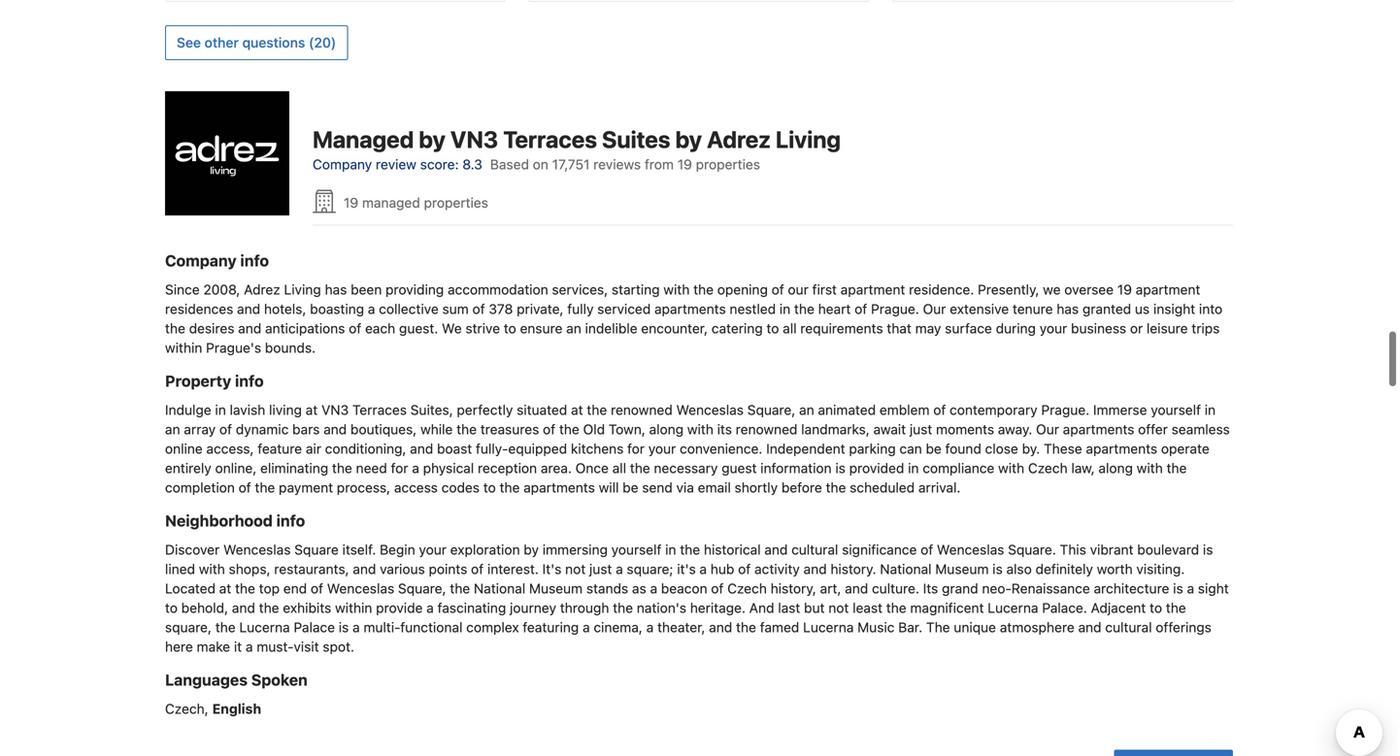Task type: vqa. For each thing, say whether or not it's contained in the screenshot.
the bottom 31
no



Task type: describe. For each thing, give the bounding box(es) containing it.
0 vertical spatial not
[[566, 562, 586, 578]]

prague's
[[206, 340, 261, 356]]

1 vertical spatial has
[[1057, 301, 1079, 317]]

worth
[[1098, 562, 1133, 578]]

0 horizontal spatial has
[[325, 282, 347, 298]]

journey
[[510, 600, 557, 616]]

seamless
[[1172, 422, 1231, 438]]

the down the online,
[[255, 480, 275, 496]]

in down can
[[909, 461, 920, 477]]

to down architecture
[[1150, 600, 1163, 616]]

0 vertical spatial national
[[881, 562, 932, 578]]

of left our
[[772, 282, 785, 298]]

famed
[[760, 620, 800, 636]]

0 vertical spatial cultural
[[792, 542, 839, 558]]

exploration
[[451, 542, 520, 558]]

begin
[[380, 542, 416, 558]]

cinema,
[[594, 620, 643, 636]]

with inside discover wenceslas square itself. begin your exploration by immersing yourself in the historical and cultural significance of wenceslas square. this vibrant boulevard is lined with shops, restaurants, and various points of interest. it's not just a square; it's a hub of activity and history. national museum is also definitely worth visiting. located at the top end of wenceslas square, the national museum stands as a beacon of czech history, art, and culture. its grand neo-renaissance architecture is a sight to behold, and the exhibits within provide a fascinating journey through the nation's heritage. and last but not least the magnificent lucerna palace. adjacent to the square, the lucerna palace is a multi-functional complex featuring a cinema, a theater, and the famed lucerna music bar. the unique atmosphere and cultural offerings here make it a must-visit spot.
[[199, 562, 225, 578]]

must-
[[257, 639, 294, 655]]

the up the "offerings"
[[1167, 600, 1187, 616]]

bar.
[[899, 620, 923, 636]]

email
[[698, 480, 731, 496]]

codes
[[442, 480, 480, 496]]

the up it's
[[680, 542, 701, 558]]

magnificent
[[911, 600, 985, 616]]

see
[[177, 34, 201, 50]]

compliance
[[923, 461, 995, 477]]

apartments down area.
[[524, 480, 595, 496]]

a up functional
[[427, 600, 434, 616]]

atmosphere
[[1000, 620, 1075, 636]]

0 vertical spatial be
[[926, 441, 942, 457]]

hub
[[711, 562, 735, 578]]

guest
[[722, 461, 757, 477]]

1 horizontal spatial lucerna
[[804, 620, 854, 636]]

of up heritage.
[[711, 581, 724, 597]]

interest.
[[488, 562, 539, 578]]

a right it's
[[700, 562, 707, 578]]

wenceslas up shops,
[[223, 542, 291, 558]]

all inside indulge in lavish living at vn3 terraces suites, perfectly situated at the renowned wenceslas square, an animated emblem of contemporary prague. immerse yourself in an array of dynamic bars and boutiques, while the treasures of the old town, along with its renowned landmarks, await just moments away. our apartments offer seamless online access, feature air conditioning, and boast fully-equipped kitchens for your convenience. independent parking can be found close by.  these apartments operate entirely online, eliminating the need for a physical reception area. once all the necessary guest information is provided in compliance with czech law, along with the completion of the payment process, access codes to the apartments will be send via email shortly before the scheduled arrival.
[[613, 461, 627, 477]]

of up access, at the left
[[220, 422, 232, 438]]

business
[[1072, 321, 1127, 337]]

indulge in lavish living at vn3 terraces suites, perfectly situated at the renowned wenceslas square, an animated emblem of contemporary prague. immerse yourself in an array of dynamic bars and boutiques, while the treasures of the old town, along with its renowned landmarks, await just moments away. our apartments offer seamless online access, feature air conditioning, and boast fully-equipped kitchens for your convenience. independent parking can be found close by.  these apartments operate entirely online, eliminating the need for a physical reception area. once all the necessary guest information is provided in compliance with czech law, along with the completion of the payment process, access codes to the apartments will be send via email shortly before the scheduled arrival.
[[165, 402, 1231, 496]]

czech , english
[[165, 701, 261, 717]]

to up square,
[[165, 600, 178, 616]]

immersing
[[543, 542, 608, 558]]

wenceslas up grand
[[937, 542, 1005, 558]]

17,751
[[552, 156, 590, 172]]

the up process,
[[332, 461, 353, 477]]

strive
[[466, 321, 500, 337]]

a right as
[[650, 581, 658, 597]]

our inside indulge in lavish living at vn3 terraces suites, perfectly situated at the renowned wenceslas square, an animated emblem of contemporary prague. immerse yourself in an array of dynamic bars and boutiques, while the treasures of the old town, along with its renowned landmarks, await just moments away. our apartments offer seamless online access, feature air conditioning, and boast fully-equipped kitchens for your convenience. independent parking can be found close by.  these apartments operate entirely online, eliminating the need for a physical reception area. once all the necessary guest information is provided in compliance with czech law, along with the completion of the payment process, access codes to the apartments will be send via email shortly before the scheduled arrival.
[[1037, 422, 1060, 438]]

1 vertical spatial national
[[474, 581, 526, 597]]

0 horizontal spatial by
[[419, 126, 446, 153]]

0 vertical spatial renowned
[[611, 402, 673, 418]]

of down exploration
[[471, 562, 484, 578]]

the down and
[[736, 620, 757, 636]]

to inside indulge in lavish living at vn3 terraces suites, perfectly situated at the renowned wenceslas square, an animated emblem of contemporary prague. immerse yourself in an array of dynamic bars and boutiques, while the treasures of the old town, along with its renowned landmarks, await just moments away. our apartments offer seamless online access, feature air conditioning, and boast fully-equipped kitchens for your convenience. independent parking can be found close by.  these apartments operate entirely online, eliminating the need for a physical reception area. once all the necessary guest information is provided in compliance with czech law, along with the completion of the payment process, access codes to the apartments will be send via email shortly before the scheduled arrival.
[[484, 480, 496, 496]]

the up fascinating on the left bottom of the page
[[450, 581, 470, 597]]

an inside since 2008, adrez living has been providing accommodation services, starting with the opening of our first apartment residence. presently, we oversee 19 apartment residences and hotels, boasting a collective sum of 378 private, fully serviced apartments nestled in the heart of prague. our extensive tenure has granted us insight into the desires and anticipations of each guest. we strive to ensure an indelible encounter, catering to all requirements that may surface during your business or leisure trips within prague's bounds.
[[567, 321, 582, 337]]

on
[[533, 156, 549, 172]]

nestled
[[730, 301, 776, 317]]

square, inside discover wenceslas square itself. begin your exploration by immersing yourself in the historical and cultural significance of wenceslas square. this vibrant boulevard is lined with shops, restaurants, and various points of interest. it's not just a square; it's a hub of activity and history. national museum is also definitely worth visiting. located at the top end of wenceslas square, the national museum stands as a beacon of czech history, art, and culture. its grand neo-renaissance architecture is a sight to behold, and the exhibits within provide a fascinating journey through the nation's heritage. and last but not least the magnificent lucerna palace. adjacent to the square, the lucerna palace is a multi-functional complex featuring a cinema, a theater, and the famed lucerna music bar. the unique atmosphere and cultural offerings here make it a must-visit spot.
[[398, 581, 446, 597]]

animated
[[818, 402, 876, 418]]

apartments down offer
[[1087, 441, 1158, 457]]

scheduled
[[850, 480, 915, 496]]

or
[[1131, 321, 1144, 337]]

square.
[[1009, 542, 1057, 558]]

and down while
[[410, 441, 434, 457]]

opening
[[718, 282, 768, 298]]

properties inside managed by vn3 terraces suites by adrez living company review score: 8.3 based on 17,751 reviews from 19 properties
[[696, 156, 761, 172]]

await
[[874, 422, 907, 438]]

0 horizontal spatial for
[[391, 461, 409, 477]]

spot.
[[323, 639, 355, 655]]

1 horizontal spatial at
[[306, 402, 318, 418]]

and right behold,
[[232, 600, 255, 616]]

property info
[[165, 372, 264, 391]]

2 horizontal spatial by
[[676, 126, 702, 153]]

378
[[489, 301, 513, 317]]

into
[[1200, 301, 1223, 317]]

0 horizontal spatial museum
[[529, 581, 583, 597]]

and up activity
[[765, 542, 788, 558]]

itself.
[[343, 542, 376, 558]]

suites
[[602, 126, 671, 153]]

shortly
[[735, 480, 778, 496]]

of up moments
[[934, 402, 947, 418]]

of down restaurants,
[[311, 581, 323, 597]]

with down offer
[[1137, 461, 1164, 477]]

we
[[442, 321, 462, 337]]

square, inside indulge in lavish living at vn3 terraces suites, perfectly situated at the renowned wenceslas square, an animated emblem of contemporary prague. immerse yourself in an array of dynamic bars and boutiques, while the treasures of the old town, along with its renowned landmarks, await just moments away. our apartments offer seamless online access, feature air conditioning, and boast fully-equipped kitchens for your convenience. independent parking can be found close by.  these apartments operate entirely online, eliminating the need for a physical reception area. once all the necessary guest information is provided in compliance with czech law, along with the completion of the payment process, access codes to the apartments will be send via email shortly before the scheduled arrival.
[[748, 402, 796, 418]]

the down culture.
[[887, 600, 907, 616]]

of up its
[[921, 542, 934, 558]]

and down the history.
[[845, 581, 869, 597]]

by inside discover wenceslas square itself. begin your exploration by immersing yourself in the historical and cultural significance of wenceslas square. this vibrant boulevard is lined with shops, restaurants, and various points of interest. it's not just a square; it's a hub of activity and history. national museum is also definitely worth visiting. located at the top end of wenceslas square, the national museum stands as a beacon of czech history, art, and culture. its grand neo-renaissance architecture is a sight to behold, and the exhibits within provide a fascinating journey through the nation's heritage. and last but not least the magnificent lucerna palace. adjacent to the square, the lucerna palace is a multi-functional complex featuring a cinema, a theater, and the famed lucerna music bar. the unique atmosphere and cultural offerings here make it a must-visit spot.
[[524, 542, 539, 558]]

square,
[[165, 620, 212, 636]]

the down our
[[795, 301, 815, 317]]

0 horizontal spatial 19
[[344, 195, 359, 211]]

fascinating
[[438, 600, 506, 616]]

it's
[[677, 562, 696, 578]]

company inside managed by vn3 terraces suites by adrez living company review score: 8.3 based on 17,751 reviews from 19 properties
[[313, 156, 372, 172]]

ensure
[[520, 321, 563, 337]]

2 horizontal spatial lucerna
[[988, 600, 1039, 616]]

the up make
[[215, 620, 236, 636]]

and up prague's
[[238, 321, 262, 337]]

accommodation
[[448, 282, 549, 298]]

indulge
[[165, 402, 212, 418]]

top
[[259, 581, 280, 597]]

sight
[[1199, 581, 1230, 597]]

a left 'multi-'
[[353, 620, 360, 636]]

just inside indulge in lavish living at vn3 terraces suites, perfectly situated at the renowned wenceslas square, an animated emblem of contemporary prague. immerse yourself in an array of dynamic bars and boutiques, while the treasures of the old town, along with its renowned landmarks, await just moments away. our apartments offer seamless online access, feature air conditioning, and boast fully-equipped kitchens for your convenience. independent parking can be found close by.  these apartments operate entirely online, eliminating the need for a physical reception area. once all the necessary guest information is provided in compliance with czech law, along with the completion of the payment process, access codes to the apartments will be send via email shortly before the scheduled arrival.
[[910, 422, 933, 438]]

yourself inside indulge in lavish living at vn3 terraces suites, perfectly situated at the renowned wenceslas square, an animated emblem of contemporary prague. immerse yourself in an array of dynamic bars and boutiques, while the treasures of the old town, along with its renowned landmarks, await just moments away. our apartments offer seamless online access, feature air conditioning, and boast fully-equipped kitchens for your convenience. independent parking can be found close by.  these apartments operate entirely online, eliminating the need for a physical reception area. once all the necessary guest information is provided in compliance with czech law, along with the completion of the payment process, access codes to the apartments will be send via email shortly before the scheduled arrival.
[[1152, 402, 1202, 418]]

0 horizontal spatial company
[[165, 252, 237, 270]]

a up stands
[[616, 562, 623, 578]]

will
[[599, 480, 619, 496]]

history,
[[771, 581, 817, 597]]

0 horizontal spatial lucerna
[[239, 620, 290, 636]]

1 horizontal spatial not
[[829, 600, 849, 616]]

situated
[[517, 402, 568, 418]]

can
[[900, 441, 923, 457]]

with left its
[[688, 422, 714, 438]]

trips
[[1192, 321, 1221, 337]]

encounter,
[[642, 321, 708, 337]]

perfectly
[[457, 402, 513, 418]]

2 vertical spatial czech
[[165, 701, 205, 717]]

1 horizontal spatial renowned
[[736, 422, 798, 438]]

with down close
[[999, 461, 1025, 477]]

tenure
[[1013, 301, 1054, 317]]

info for property info
[[235, 372, 264, 391]]

of left each
[[349, 321, 362, 337]]

collective
[[379, 301, 439, 317]]

physical
[[423, 461, 474, 477]]

info for company info
[[240, 252, 269, 270]]

discover wenceslas square itself. begin your exploration by immersing yourself in the historical and cultural significance of wenceslas square. this vibrant boulevard is lined with shops, restaurants, and various points of interest. it's not just a square; it's a hub of activity and history. national museum is also definitely worth visiting. located at the top end of wenceslas square, the national museum stands as a beacon of czech history, art, and culture. its grand neo-renaissance architecture is a sight to behold, and the exhibits within provide a fascinating journey through the nation's heritage. and last but not least the magnificent lucerna palace. adjacent to the square, the lucerna palace is a multi-functional complex featuring a cinema, a theater, and the famed lucerna music bar. the unique atmosphere and cultural offerings here make it a must-visit spot.
[[165, 542, 1230, 655]]

terraces inside indulge in lavish living at vn3 terraces suites, perfectly situated at the renowned wenceslas square, an animated emblem of contemporary prague. immerse yourself in an array of dynamic bars and boutiques, while the treasures of the old town, along with its renowned landmarks, await just moments away. our apartments offer seamless online access, feature air conditioning, and boast fully-equipped kitchens for your convenience. independent parking can be found close by.  these apartments operate entirely online, eliminating the need for a physical reception area. once all the necessary guest information is provided in compliance with czech law, along with the completion of the payment process, access codes to the apartments will be send via email shortly before the scheduled arrival.
[[353, 402, 407, 418]]

your inside since 2008, adrez living has been providing accommodation services, starting with the opening of our first apartment residence. presently, we oversee 19 apartment residences and hotels, boasting a collective sum of 378 private, fully serviced apartments nestled in the heart of prague. our extensive tenure has granted us insight into the desires and anticipations of each guest. we strive to ensure an indelible encounter, catering to all requirements that may surface during your business or leisure trips within prague's bounds.
[[1040, 321, 1068, 337]]

czech inside discover wenceslas square itself. begin your exploration by immersing yourself in the historical and cultural significance of wenceslas square. this vibrant boulevard is lined with shops, restaurants, and various points of interest. it's not just a square; it's a hub of activity and history. national museum is also definitely worth visiting. located at the top end of wenceslas square, the national museum stands as a beacon of czech history, art, and culture. its grand neo-renaissance architecture is a sight to behold, and the exhibits within provide a fascinating journey through the nation's heritage. and last but not least the magnificent lucerna palace. adjacent to the square, the lucerna palace is a multi-functional complex featuring a cinema, a theater, and the famed lucerna music bar. the unique atmosphere and cultural offerings here make it a must-visit spot.
[[728, 581, 767, 597]]

air
[[306, 441, 322, 457]]

from
[[645, 156, 674, 172]]

your inside indulge in lavish living at vn3 terraces suites, perfectly situated at the renowned wenceslas square, an animated emblem of contemporary prague. immerse yourself in an array of dynamic bars and boutiques, while the treasures of the old town, along with its renowned landmarks, await just moments away. our apartments offer seamless online access, feature air conditioning, and boast fully-equipped kitchens for your convenience. independent parking can be found close by.  these apartments operate entirely online, eliminating the need for a physical reception area. once all the necessary guest information is provided in compliance with czech law, along with the completion of the payment process, access codes to the apartments will be send via email shortly before the scheduled arrival.
[[649, 441, 676, 457]]

and down palace.
[[1079, 620, 1102, 636]]

history.
[[831, 562, 877, 578]]

questions
[[242, 34, 305, 50]]

1 horizontal spatial for
[[628, 441, 645, 457]]

prague. inside since 2008, adrez living has been providing accommodation services, starting with the opening of our first apartment residence. presently, we oversee 19 apartment residences and hotels, boasting a collective sum of 378 private, fully serviced apartments nestled in the heart of prague. our extensive tenure has granted us insight into the desires and anticipations of each guest. we strive to ensure an indelible encounter, catering to all requirements that may surface during your business or leisure trips within prague's bounds.
[[871, 301, 920, 317]]

our inside since 2008, adrez living has been providing accommodation services, starting with the opening of our first apartment residence. presently, we oversee 19 apartment residences and hotels, boasting a collective sum of 378 private, fully serviced apartments nestled in the heart of prague. our extensive tenure has granted us insight into the desires and anticipations of each guest. we strive to ensure an indelible encounter, catering to all requirements that may surface during your business or leisure trips within prague's bounds.
[[923, 301, 947, 317]]

the down "residences"
[[165, 321, 185, 337]]

of right heart
[[855, 301, 868, 317]]

is up spot.
[[339, 620, 349, 636]]

presently,
[[978, 282, 1040, 298]]

all inside since 2008, adrez living has been providing accommodation services, starting with the opening of our first apartment residence. presently, we oversee 19 apartment residences and hotels, boasting a collective sum of 378 private, fully serviced apartments nestled in the heart of prague. our extensive tenure has granted us insight into the desires and anticipations of each guest. we strive to ensure an indelible encounter, catering to all requirements that may surface during your business or leisure trips within prague's bounds.
[[783, 321, 797, 337]]

make
[[197, 639, 230, 655]]

emblem
[[880, 402, 930, 418]]

in inside since 2008, adrez living has been providing accommodation services, starting with the opening of our first apartment residence. presently, we oversee 19 apartment residences and hotels, boasting a collective sum of 378 private, fully serviced apartments nestled in the heart of prague. our extensive tenure has granted us insight into the desires and anticipations of each guest. we strive to ensure an indelible encounter, catering to all requirements that may surface during your business or leisure trips within prague's bounds.
[[780, 301, 791, 317]]

provide
[[376, 600, 423, 616]]

here
[[165, 639, 193, 655]]

is up neo-
[[993, 562, 1003, 578]]

the down "reception"
[[500, 480, 520, 496]]

at inside discover wenceslas square itself. begin your exploration by immersing yourself in the historical and cultural significance of wenceslas square. this vibrant boulevard is lined with shops, restaurants, and various points of interest. it's not just a square; it's a hub of activity and history. national museum is also definitely worth visiting. located at the top end of wenceslas square, the national museum stands as a beacon of czech history, art, and culture. its grand neo-renaissance architecture is a sight to behold, and the exhibits within provide a fascinating journey through the nation's heritage. and last but not least the magnificent lucerna palace. adjacent to the square, the lucerna palace is a multi-functional complex featuring a cinema, a theater, and the famed lucerna music bar. the unique atmosphere and cultural offerings here make it a must-visit spot.
[[219, 581, 231, 597]]

and down the itself.
[[353, 562, 376, 578]]

access
[[394, 480, 438, 496]]

to down nestled
[[767, 321, 780, 337]]

in up "seamless"
[[1205, 402, 1216, 418]]

entirely
[[165, 461, 212, 477]]

the down shops,
[[235, 581, 255, 597]]

vn3 inside indulge in lavish living at vn3 terraces suites, perfectly situated at the renowned wenceslas square, an animated emblem of contemporary prague. immerse yourself in an array of dynamic bars and boutiques, while the treasures of the old town, along with its renowned landmarks, await just moments away. our apartments offer seamless online access, feature air conditioning, and boast fully-equipped kitchens for your convenience. independent parking can be found close by.  these apartments operate entirely online, eliminating the need for a physical reception area. once all the necessary guest information is provided in compliance with czech law, along with the completion of the payment process, access codes to the apartments will be send via email shortly before the scheduled arrival.
[[322, 402, 349, 418]]

in left lavish
[[215, 402, 226, 418]]



Task type: locate. For each thing, give the bounding box(es) containing it.
0 horizontal spatial just
[[590, 562, 612, 578]]

1 horizontal spatial our
[[1037, 422, 1060, 438]]

1 vertical spatial vn3
[[322, 402, 349, 418]]

the down top
[[259, 600, 279, 616]]

lined
[[165, 562, 195, 578]]

adrez inside since 2008, adrez living has been providing accommodation services, starting with the opening of our first apartment residence. presently, we oversee 19 apartment residences and hotels, boasting a collective sum of 378 private, fully serviced apartments nestled in the heart of prague. our extensive tenure has granted us insight into the desires and anticipations of each guest. we strive to ensure an indelible encounter, catering to all requirements that may surface during your business or leisure trips within prague's bounds.
[[244, 282, 280, 298]]

0 horizontal spatial our
[[923, 301, 947, 317]]

and up art,
[[804, 562, 827, 578]]

to
[[504, 321, 517, 337], [767, 321, 780, 337], [484, 480, 496, 496], [165, 600, 178, 616], [1150, 600, 1163, 616]]

0 vertical spatial within
[[165, 340, 202, 356]]

1 horizontal spatial national
[[881, 562, 932, 578]]

0 vertical spatial terraces
[[504, 126, 597, 153]]

0 vertical spatial along
[[650, 422, 684, 438]]

company down managed
[[313, 156, 372, 172]]

1 vertical spatial yourself
[[612, 542, 662, 558]]

19 up granted
[[1118, 282, 1133, 298]]

vn3 inside managed by vn3 terraces suites by adrez living company review score: 8.3 based on 17,751 reviews from 19 properties
[[451, 126, 499, 153]]

not down art,
[[829, 600, 849, 616]]

residence.
[[909, 282, 975, 298]]

1 vertical spatial museum
[[529, 581, 583, 597]]

vibrant
[[1091, 542, 1134, 558]]

and down heritage.
[[709, 620, 733, 636]]

anticipations
[[265, 321, 345, 337]]

online,
[[215, 461, 257, 477]]

living inside since 2008, adrez living has been providing accommodation services, starting with the opening of our first apartment residence. presently, we oversee 19 apartment residences and hotels, boasting a collective sum of 378 private, fully serviced apartments nestled in the heart of prague. our extensive tenure has granted us insight into the desires and anticipations of each guest. we strive to ensure an indelible encounter, catering to all requirements that may surface during your business or leisure trips within prague's bounds.
[[284, 282, 321, 298]]

0 vertical spatial an
[[567, 321, 582, 337]]

an up online
[[165, 422, 180, 438]]

within
[[165, 340, 202, 356], [335, 600, 372, 616]]

a right it
[[246, 639, 253, 655]]

is left provided
[[836, 461, 846, 477]]

and down "2008,"
[[237, 301, 261, 317]]

prague. inside indulge in lavish living at vn3 terraces suites, perfectly situated at the renowned wenceslas square, an animated emblem of contemporary prague. immerse yourself in an array of dynamic bars and boutiques, while the treasures of the old town, along with its renowned landmarks, await just moments away. our apartments offer seamless online access, feature air conditioning, and boast fully-equipped kitchens for your convenience. independent parking can be found close by.  these apartments operate entirely online, eliminating the need for a physical reception area. once all the necessary guest information is provided in compliance with czech law, along with the completion of the payment process, access codes to the apartments will be send via email shortly before the scheduled arrival.
[[1042, 402, 1090, 418]]

1 horizontal spatial within
[[335, 600, 372, 616]]

square,
[[748, 402, 796, 418], [398, 581, 446, 597]]

an up landmarks,
[[800, 402, 815, 418]]

during
[[996, 321, 1037, 337]]

with down discover
[[199, 562, 225, 578]]

it
[[234, 639, 242, 655]]

is up sight
[[1204, 542, 1214, 558]]

czech up and
[[728, 581, 767, 597]]

1 horizontal spatial be
[[926, 441, 942, 457]]

surface
[[946, 321, 993, 337]]

arrival.
[[919, 480, 961, 496]]

1 horizontal spatial museum
[[936, 562, 989, 578]]

cultural down adjacent
[[1106, 620, 1153, 636]]

for
[[628, 441, 645, 457], [391, 461, 409, 477]]

before
[[782, 480, 823, 496]]

your up necessary
[[649, 441, 676, 457]]

living
[[269, 402, 302, 418]]

contemporary
[[950, 402, 1038, 418]]

the left 'opening' at the top right of page
[[694, 282, 714, 298]]

town,
[[609, 422, 646, 438]]

with inside since 2008, adrez living has been providing accommodation services, starting with the opening of our first apartment residence. presently, we oversee 19 apartment residences and hotels, boasting a collective sum of 378 private, fully serviced apartments nestled in the heart of prague. our extensive tenure has granted us insight into the desires and anticipations of each guest. we strive to ensure an indelible encounter, catering to all requirements that may surface during your business or leisure trips within prague's bounds.
[[664, 282, 690, 298]]

in inside discover wenceslas square itself. begin your exploration by immersing yourself in the historical and cultural significance of wenceslas square. this vibrant boulevard is lined with shops, restaurants, and various points of interest. it's not just a square; it's a hub of activity and history. national museum is also definitely worth visiting. located at the top end of wenceslas square, the national museum stands as a beacon of czech history, art, and culture. its grand neo-renaissance architecture is a sight to behold, and the exhibits within provide a fascinating journey through the nation's heritage. and last but not least the magnificent lucerna palace. adjacent to the square, the lucerna palace is a multi-functional complex featuring a cinema, a theater, and the famed lucerna music bar. the unique atmosphere and cultural offerings here make it a must-visit spot.
[[666, 542, 677, 558]]

area.
[[541, 461, 572, 477]]

insight
[[1154, 301, 1196, 317]]

renowned up town,
[[611, 402, 673, 418]]

indelible
[[585, 321, 638, 337]]

prague. up these
[[1042, 402, 1090, 418]]

living
[[776, 126, 841, 153], [284, 282, 321, 298]]

bounds.
[[265, 340, 316, 356]]

0 vertical spatial adrez
[[707, 126, 771, 153]]

lucerna down neo-
[[988, 600, 1039, 616]]

0 horizontal spatial living
[[284, 282, 321, 298]]

2 horizontal spatial at
[[571, 402, 583, 418]]

the left old
[[560, 422, 580, 438]]

1 horizontal spatial cultural
[[1106, 620, 1153, 636]]

1 horizontal spatial adrez
[[707, 126, 771, 153]]

renaissance
[[1012, 581, 1091, 597]]

company info
[[165, 252, 269, 270]]

property
[[165, 372, 231, 391]]

english
[[212, 701, 261, 717]]

is inside indulge in lavish living at vn3 terraces suites, perfectly situated at the renowned wenceslas square, an animated emblem of contemporary prague. immerse yourself in an array of dynamic bars and boutiques, while the treasures of the old town, along with its renowned landmarks, await just moments away. our apartments offer seamless online access, feature air conditioning, and boast fully-equipped kitchens for your convenience. independent parking can be found close by.  these apartments operate entirely online, eliminating the need for a physical reception area. once all the necessary guest information is provided in compliance with czech law, along with the completion of the payment process, access codes to the apartments will be send via email shortly before the scheduled arrival.
[[836, 461, 846, 477]]

1 horizontal spatial your
[[649, 441, 676, 457]]

national up culture.
[[881, 562, 932, 578]]

lucerna down but
[[804, 620, 854, 636]]

2 vertical spatial 19
[[1118, 282, 1133, 298]]

czech down these
[[1029, 461, 1068, 477]]

culture.
[[872, 581, 920, 597]]

wenceslas inside indulge in lavish living at vn3 terraces suites, perfectly situated at the renowned wenceslas square, an animated emblem of contemporary prague. immerse yourself in an array of dynamic bars and boutiques, while the treasures of the old town, along with its renowned landmarks, await just moments away. our apartments offer seamless online access, feature air conditioning, and boast fully-equipped kitchens for your convenience. independent parking can be found close by.  these apartments operate entirely online, eliminating the need for a physical reception area. once all the necessary guest information is provided in compliance with czech law, along with the completion of the payment process, access codes to the apartments will be send via email shortly before the scheduled arrival.
[[677, 402, 744, 418]]

national
[[881, 562, 932, 578], [474, 581, 526, 597]]

featuring
[[523, 620, 579, 636]]

1 vertical spatial along
[[1099, 461, 1134, 477]]

1 horizontal spatial properties
[[696, 156, 761, 172]]

been
[[351, 282, 382, 298]]

grand
[[942, 581, 979, 597]]

apartment up the insight
[[1136, 282, 1201, 298]]

1 horizontal spatial prague.
[[1042, 402, 1090, 418]]

1 horizontal spatial living
[[776, 126, 841, 153]]

your inside discover wenceslas square itself. begin your exploration by immersing yourself in the historical and cultural significance of wenceslas square. this vibrant boulevard is lined with shops, restaurants, and various points of interest. it's not just a square; it's a hub of activity and history. national museum is also definitely worth visiting. located at the top end of wenceslas square, the national museum stands as a beacon of czech history, art, and culture. its grand neo-renaissance architecture is a sight to behold, and the exhibits within provide a fascinating journey through the nation's heritage. and last but not least the magnificent lucerna palace. adjacent to the square, the lucerna palace is a multi-functional complex featuring a cinema, a theater, and the famed lucerna music bar. the unique atmosphere and cultural offerings here make it a must-visit spot.
[[419, 542, 447, 558]]

visiting.
[[1137, 562, 1186, 578]]

treasures
[[481, 422, 540, 438]]

1 vertical spatial prague.
[[1042, 402, 1090, 418]]

by.
[[1023, 441, 1041, 457]]

our
[[788, 282, 809, 298]]

of down the situated
[[543, 422, 556, 438]]

of up strive
[[473, 301, 485, 317]]

0 horizontal spatial your
[[419, 542, 447, 558]]

at up bars
[[306, 402, 318, 418]]

of down the online,
[[239, 480, 251, 496]]

1 vertical spatial adrez
[[244, 282, 280, 298]]

0 vertical spatial living
[[776, 126, 841, 153]]

managed
[[313, 126, 414, 153]]

is down visiting.
[[1174, 581, 1184, 597]]

0 horizontal spatial be
[[623, 480, 639, 496]]

0 horizontal spatial all
[[613, 461, 627, 477]]

yourself up the square;
[[612, 542, 662, 558]]

dynamic
[[236, 422, 289, 438]]

2 horizontal spatial 19
[[1118, 282, 1133, 298]]

1 horizontal spatial square,
[[748, 402, 796, 418]]

within inside since 2008, adrez living has been providing accommodation services, starting with the opening of our first apartment residence. presently, we oversee 19 apartment residences and hotels, boasting a collective sum of 378 private, fully serviced apartments nestled in the heart of prague. our extensive tenure has granted us insight into the desires and anticipations of each guest. we strive to ensure an indelible encounter, catering to all requirements that may surface during your business or leisure trips within prague's bounds.
[[165, 340, 202, 356]]

unique
[[954, 620, 997, 636]]

1 vertical spatial our
[[1037, 422, 1060, 438]]

1 apartment from the left
[[841, 282, 906, 298]]

1 vertical spatial not
[[829, 600, 849, 616]]

has up boasting
[[325, 282, 347, 298]]

your down tenure
[[1040, 321, 1068, 337]]

0 horizontal spatial czech
[[165, 701, 205, 717]]

granted
[[1083, 301, 1132, 317]]

via
[[677, 480, 695, 496]]

lavish
[[230, 402, 266, 418]]

palace.
[[1043, 600, 1088, 616]]

by up score:
[[419, 126, 446, 153]]

old
[[583, 422, 605, 438]]

czech inside indulge in lavish living at vn3 terraces suites, perfectly situated at the renowned wenceslas square, an animated emblem of contemporary prague. immerse yourself in an array of dynamic bars and boutiques, while the treasures of the old town, along with its renowned landmarks, await just moments away. our apartments offer seamless online access, feature air conditioning, and boast fully-equipped kitchens for your convenience. independent parking can be found close by.  these apartments operate entirely online, eliminating the need for a physical reception area. once all the necessary guest information is provided in compliance with czech law, along with the completion of the payment process, access codes to the apartments will be send via email shortly before the scheduled arrival.
[[1029, 461, 1068, 477]]

square, up independent
[[748, 402, 796, 418]]

a left sight
[[1188, 581, 1195, 597]]

boutiques,
[[351, 422, 417, 438]]

desires
[[189, 321, 235, 337]]

last
[[778, 600, 801, 616]]

2 vertical spatial info
[[277, 512, 305, 530]]

all down our
[[783, 321, 797, 337]]

at up behold,
[[219, 581, 231, 597]]

museum up grand
[[936, 562, 989, 578]]

0 vertical spatial your
[[1040, 321, 1068, 337]]

1 vertical spatial just
[[590, 562, 612, 578]]

properties right from
[[696, 156, 761, 172]]

our up these
[[1037, 422, 1060, 438]]

a down "nation's" on the bottom left of page
[[647, 620, 654, 636]]

1 horizontal spatial company
[[313, 156, 372, 172]]

0 vertical spatial info
[[240, 252, 269, 270]]

1 vertical spatial be
[[623, 480, 639, 496]]

0 horizontal spatial cultural
[[792, 542, 839, 558]]

of right hub
[[739, 562, 751, 578]]

1 vertical spatial properties
[[424, 195, 489, 211]]

terraces up boutiques, at the left bottom of the page
[[353, 402, 407, 418]]

with up encounter,
[[664, 282, 690, 298]]

0 vertical spatial museum
[[936, 562, 989, 578]]

a down been
[[368, 301, 375, 317]]

1 horizontal spatial vn3
[[451, 126, 499, 153]]

company up since at the top
[[165, 252, 237, 270]]

apartment up heart
[[841, 282, 906, 298]]

0 vertical spatial 19
[[678, 156, 693, 172]]

19 left managed
[[344, 195, 359, 211]]

0 vertical spatial has
[[325, 282, 347, 298]]

0 vertical spatial vn3
[[451, 126, 499, 153]]

and right bars
[[324, 422, 347, 438]]

be right can
[[926, 441, 942, 457]]

oversee
[[1065, 282, 1114, 298]]

residences
[[165, 301, 233, 317]]

behold,
[[181, 600, 228, 616]]

vn3 up 8.3
[[451, 126, 499, 153]]

us
[[1136, 301, 1150, 317]]

all
[[783, 321, 797, 337], [613, 461, 627, 477]]

in down our
[[780, 301, 791, 317]]

music
[[858, 620, 895, 636]]

to down 378
[[504, 321, 517, 337]]

museum
[[936, 562, 989, 578], [529, 581, 583, 597]]

feature
[[258, 441, 302, 457]]

a down through
[[583, 620, 590, 636]]

1 vertical spatial for
[[391, 461, 409, 477]]

offerings
[[1156, 620, 1212, 636]]

terraces inside managed by vn3 terraces suites by adrez living company review score: 8.3 based on 17,751 reviews from 19 properties
[[504, 126, 597, 153]]

0 horizontal spatial properties
[[424, 195, 489, 211]]

requirements
[[801, 321, 884, 337]]

a up access
[[412, 461, 420, 477]]

terraces
[[504, 126, 597, 153], [353, 402, 407, 418]]

1 horizontal spatial an
[[567, 321, 582, 337]]

19 right from
[[678, 156, 693, 172]]

1 horizontal spatial along
[[1099, 461, 1134, 477]]

1 horizontal spatial just
[[910, 422, 933, 438]]

wenceslas up its
[[677, 402, 744, 418]]

0 horizontal spatial adrez
[[244, 282, 280, 298]]

19 inside managed by vn3 terraces suites by adrez living company review score: 8.3 based on 17,751 reviews from 19 properties
[[678, 156, 693, 172]]

the down operate
[[1167, 461, 1188, 477]]

1 vertical spatial info
[[235, 372, 264, 391]]

online
[[165, 441, 203, 457]]

yourself inside discover wenceslas square itself. begin your exploration by immersing yourself in the historical and cultural significance of wenceslas square. this vibrant boulevard is lined with shops, restaurants, and various points of interest. it's not just a square; it's a hub of activity and history. national museum is also definitely worth visiting. located at the top end of wenceslas square, the national museum stands as a beacon of czech history, art, and culture. its grand neo-renaissance architecture is a sight to behold, and the exhibits within provide a fascinating journey through the nation's heritage. and last but not least the magnificent lucerna palace. adjacent to the square, the lucerna palace is a multi-functional complex featuring a cinema, a theater, and the famed lucerna music bar. the unique atmosphere and cultural offerings here make it a must-visit spot.
[[612, 542, 662, 558]]

completion
[[165, 480, 235, 496]]

0 horizontal spatial along
[[650, 422, 684, 438]]

operate
[[1162, 441, 1210, 457]]

0 vertical spatial all
[[783, 321, 797, 337]]

2 horizontal spatial czech
[[1029, 461, 1068, 477]]

the up cinema,
[[613, 600, 633, 616]]

0 vertical spatial czech
[[1029, 461, 1068, 477]]

1 vertical spatial all
[[613, 461, 627, 477]]

adrez inside managed by vn3 terraces suites by adrez living company review score: 8.3 based on 17,751 reviews from 19 properties
[[707, 126, 771, 153]]

1 horizontal spatial czech
[[728, 581, 767, 597]]

services,
[[552, 282, 608, 298]]

1 vertical spatial company
[[165, 252, 237, 270]]

equipped
[[509, 441, 567, 457]]

cultural up art,
[[792, 542, 839, 558]]

0 vertical spatial our
[[923, 301, 947, 317]]

renowned
[[611, 402, 673, 418], [736, 422, 798, 438]]

square, down various on the bottom left of page
[[398, 581, 446, 597]]

along right town,
[[650, 422, 684, 438]]

apartments down immerse
[[1064, 422, 1135, 438]]

within inside discover wenceslas square itself. begin your exploration by immersing yourself in the historical and cultural significance of wenceslas square. this vibrant boulevard is lined with shops, restaurants, and various points of interest. it's not just a square; it's a hub of activity and history. national museum is also definitely worth visiting. located at the top end of wenceslas square, the national museum stands as a beacon of czech history, art, and culture. its grand neo-renaissance architecture is a sight to behold, and the exhibits within provide a fascinating journey through the nation's heritage. and last but not least the magnificent lucerna palace. adjacent to the square, the lucerna palace is a multi-functional complex featuring a cinema, a theater, and the famed lucerna music bar. the unique atmosphere and cultural offerings here make it a must-visit spot.
[[335, 600, 372, 616]]

square;
[[627, 562, 674, 578]]

2 horizontal spatial an
[[800, 402, 815, 418]]

guest.
[[399, 321, 438, 337]]

boasting
[[310, 301, 364, 317]]

catering
[[712, 321, 763, 337]]

adjacent
[[1092, 600, 1147, 616]]

just up can
[[910, 422, 933, 438]]

definitely
[[1036, 562, 1094, 578]]

your up points
[[419, 542, 447, 558]]

1 horizontal spatial by
[[524, 542, 539, 558]]

the up boast at the bottom left
[[457, 422, 477, 438]]

theater,
[[658, 620, 706, 636]]

info up hotels, at the left top of page
[[240, 252, 269, 270]]

1 vertical spatial your
[[649, 441, 676, 457]]

2 vertical spatial an
[[165, 422, 180, 438]]

info for neighborhood info
[[277, 512, 305, 530]]

managed by vn3 terraces suites by adrez living company review score: 8.3 based on 17,751 reviews from 19 properties
[[313, 126, 841, 172]]

0 horizontal spatial national
[[474, 581, 526, 597]]

boulevard
[[1138, 542, 1200, 558]]

fully-
[[476, 441, 509, 457]]

1 horizontal spatial 19
[[678, 156, 693, 172]]

parking
[[849, 441, 896, 457]]

the right before
[[826, 480, 847, 496]]

just inside discover wenceslas square itself. begin your exploration by immersing yourself in the historical and cultural significance of wenceslas square. this vibrant boulevard is lined with shops, restaurants, and various points of interest. it's not just a square; it's a hub of activity and history. national museum is also definitely worth visiting. located at the top end of wenceslas square, the national museum stands as a beacon of czech history, art, and culture. its grand neo-renaissance architecture is a sight to behold, and the exhibits within provide a fascinating journey through the nation's heritage. and last but not least the magnificent lucerna palace. adjacent to the square, the lucerna palace is a multi-functional complex featuring a cinema, a theater, and the famed lucerna music bar. the unique atmosphere and cultural offerings here make it a must-visit spot.
[[590, 562, 612, 578]]

1 vertical spatial czech
[[728, 581, 767, 597]]

significance
[[842, 542, 917, 558]]

immerse
[[1094, 402, 1148, 418]]

living inside managed by vn3 terraces suites by adrez living company review score: 8.3 based on 17,751 reviews from 19 properties
[[776, 126, 841, 153]]

company
[[313, 156, 372, 172], [165, 252, 237, 270]]

2008,
[[203, 282, 240, 298]]

the up old
[[587, 402, 607, 418]]

2 horizontal spatial your
[[1040, 321, 1068, 337]]

eliminating
[[260, 461, 329, 477]]

a inside indulge in lavish living at vn3 terraces suites, perfectly situated at the renowned wenceslas square, an animated emblem of contemporary prague. immerse yourself in an array of dynamic bars and boutiques, while the treasures of the old town, along with its renowned landmarks, await just moments away. our apartments offer seamless online access, feature air conditioning, and boast fully-equipped kitchens for your convenience. independent parking can be found close by.  these apartments operate entirely online, eliminating the need for a physical reception area. once all the necessary guest information is provided in compliance with czech law, along with the completion of the payment process, access codes to the apartments will be send via email shortly before the scheduled arrival.
[[412, 461, 420, 477]]

19 inside since 2008, adrez living has been providing accommodation services, starting with the opening of our first apartment residence. presently, we oversee 19 apartment residences and hotels, boasting a collective sum of 378 private, fully serviced apartments nestled in the heart of prague. our extensive tenure has granted us insight into the desires and anticipations of each guest. we strive to ensure an indelible encounter, catering to all requirements that may surface during your business or leisure trips within prague's bounds.
[[1118, 282, 1133, 298]]

terraces up on
[[504, 126, 597, 153]]

just
[[910, 422, 933, 438], [590, 562, 612, 578]]

the up send
[[630, 461, 651, 477]]

apartments inside since 2008, adrez living has been providing accommodation services, starting with the opening of our first apartment residence. presently, we oversee 19 apartment residences and hotels, boasting a collective sum of 378 private, fully serviced apartments nestled in the heart of prague. our extensive tenure has granted us insight into the desires and anticipations of each guest. we strive to ensure an indelible encounter, catering to all requirements that may surface during your business or leisure trips within prague's bounds.
[[655, 301, 726, 317]]

heritage.
[[691, 600, 746, 616]]

within down desires at top left
[[165, 340, 202, 356]]

national down interest.
[[474, 581, 526, 597]]

wenceslas down the itself.
[[327, 581, 395, 597]]

kitchens
[[571, 441, 624, 457]]

1 horizontal spatial has
[[1057, 301, 1079, 317]]

0 vertical spatial square,
[[748, 402, 796, 418]]

adrez
[[707, 126, 771, 153], [244, 282, 280, 298]]

score:
[[420, 156, 459, 172]]

0 horizontal spatial renowned
[[611, 402, 673, 418]]

yourself up offer
[[1152, 402, 1202, 418]]

0 vertical spatial prague.
[[871, 301, 920, 317]]

our up 'may'
[[923, 301, 947, 317]]

0 horizontal spatial terraces
[[353, 402, 407, 418]]

0 horizontal spatial an
[[165, 422, 180, 438]]

a inside since 2008, adrez living has been providing accommodation services, starting with the opening of our first apartment residence. presently, we oversee 19 apartment residences and hotels, boasting a collective sum of 378 private, fully serviced apartments nestled in the heart of prague. our extensive tenure has granted us insight into the desires and anticipations of each guest. we strive to ensure an indelible encounter, catering to all requirements that may surface during your business or leisure trips within prague's bounds.
[[368, 301, 375, 317]]

1 vertical spatial square,
[[398, 581, 446, 597]]

1 vertical spatial 19
[[344, 195, 359, 211]]

2 apartment from the left
[[1136, 282, 1201, 298]]

sum
[[443, 301, 469, 317]]

0 horizontal spatial within
[[165, 340, 202, 356]]

1 vertical spatial an
[[800, 402, 815, 418]]

it's
[[543, 562, 562, 578]]

just up stands
[[590, 562, 612, 578]]

1 horizontal spatial all
[[783, 321, 797, 337]]

nation's
[[637, 600, 687, 616]]

1 vertical spatial cultural
[[1106, 620, 1153, 636]]

for down town,
[[628, 441, 645, 457]]



